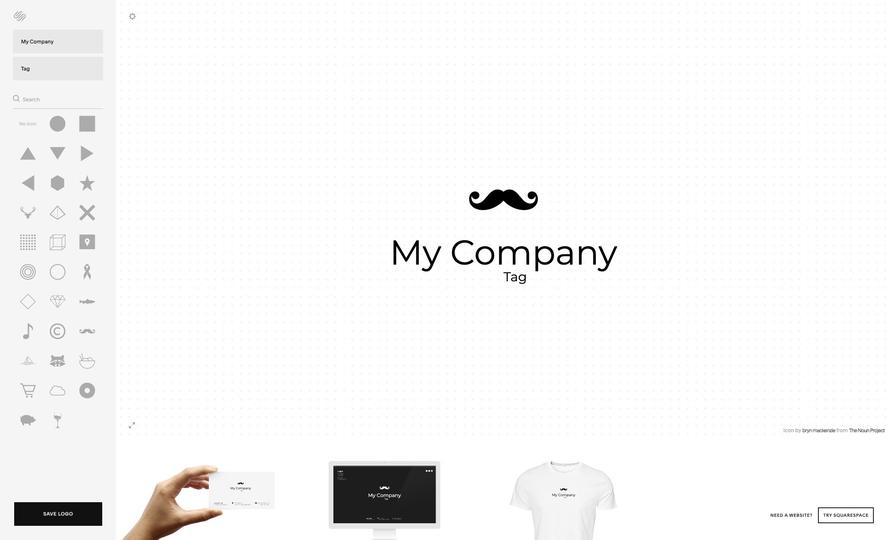 Task type: locate. For each thing, give the bounding box(es) containing it.
1 horizontal spatial icon
[[784, 427, 794, 434]]

icon
[[27, 121, 36, 127], [784, 427, 794, 434]]

search link
[[13, 93, 40, 104]]

icon left by at the right of page
[[784, 427, 794, 434]]

bryn
[[803, 427, 812, 434]]

icon right no
[[27, 121, 36, 127]]

need a website?
[[771, 513, 814, 518]]

a
[[785, 513, 788, 518]]

the noun project link
[[849, 427, 885, 434]]

Name text field
[[13, 30, 103, 53]]

icon by bryn mackenzie from the noun project
[[784, 427, 885, 434]]

search
[[23, 96, 40, 103]]

mackenzie
[[813, 427, 835, 434]]

try squarespace
[[824, 513, 869, 518]]

0 vertical spatial icon
[[27, 121, 36, 127]]

save logo
[[43, 511, 73, 517]]

bryn mackenzie link
[[803, 427, 835, 434]]

the
[[849, 427, 857, 434]]

1 vertical spatial icon
[[784, 427, 794, 434]]

need
[[771, 513, 784, 518]]



Task type: vqa. For each thing, say whether or not it's contained in the screenshot.
No
yes



Task type: describe. For each thing, give the bounding box(es) containing it.
noun
[[858, 427, 870, 434]]

0 horizontal spatial icon
[[27, 121, 36, 127]]

start over image
[[11, 8, 28, 24]]

try
[[824, 513, 832, 518]]

save
[[43, 511, 57, 517]]

from
[[837, 427, 848, 434]]

website?
[[789, 513, 813, 518]]

logo
[[58, 511, 73, 517]]

project
[[870, 427, 885, 434]]

by
[[795, 427, 801, 434]]

Tagline text field
[[13, 57, 103, 80]]

squarespace
[[834, 513, 869, 518]]

no icon
[[19, 121, 36, 127]]

save logo button
[[14, 502, 102, 528]]

no
[[19, 121, 26, 127]]

try squarespace link
[[818, 508, 874, 523]]



